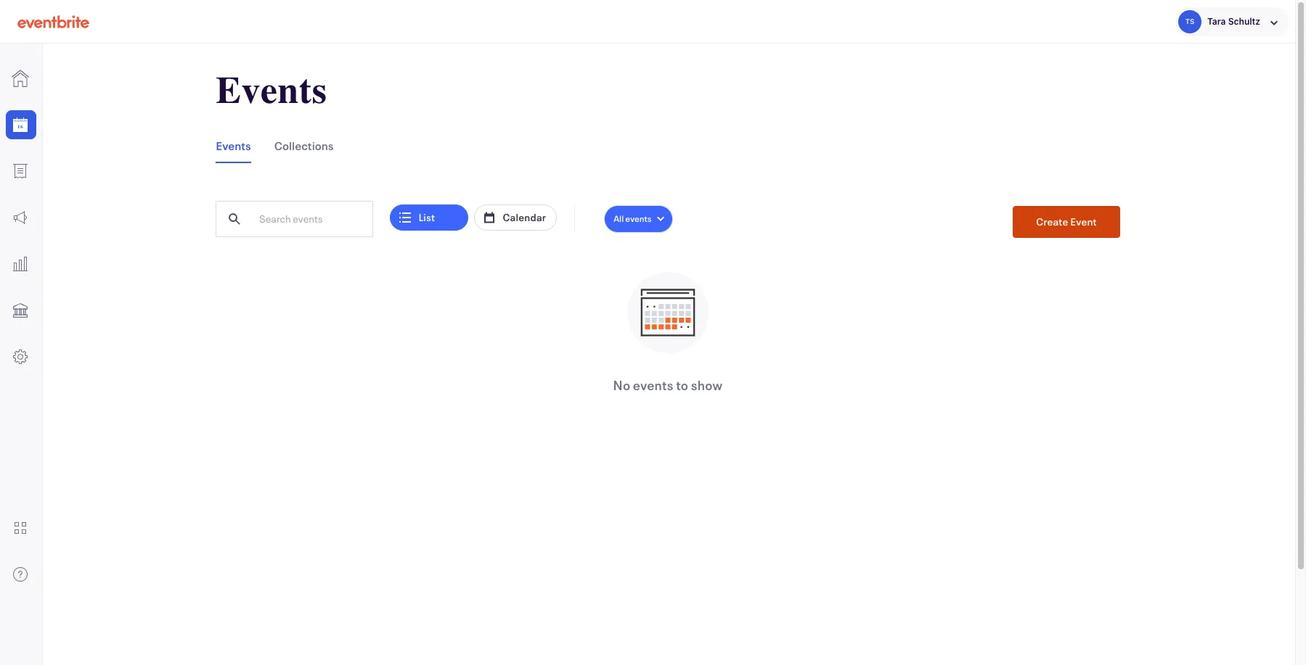 Task type: describe. For each thing, give the bounding box(es) containing it.
tara schultz menu bar
[[1158, 0, 1296, 43]]

2 events from the top
[[216, 138, 251, 153]]

to
[[676, 377, 689, 394]]

schultz
[[1229, 16, 1261, 27]]

collections
[[274, 138, 334, 153]]

Events text field
[[0, 110, 42, 139]]

Org Settings text field
[[0, 343, 42, 372]]

Finance text field
[[0, 296, 42, 325]]

collections button
[[274, 129, 334, 162]]

Help Center text field
[[0, 561, 42, 590]]

eventbrite image
[[17, 14, 89, 29]]

event
[[1071, 215, 1097, 229]]

events button
[[216, 129, 251, 163]]

calendar button
[[474, 205, 557, 231]]

Home text field
[[0, 64, 42, 93]]

events for no
[[633, 377, 674, 394]]

display default image for finance "text box" at the left top of the page
[[12, 302, 29, 320]]

Marketing text field
[[0, 203, 42, 232]]



Task type: locate. For each thing, give the bounding box(es) containing it.
display default image
[[12, 70, 29, 87], [12, 209, 29, 227], [12, 302, 29, 320], [12, 349, 29, 366], [12, 520, 29, 537]]

Reporting text field
[[0, 250, 42, 279]]

events inside 'menu bar'
[[626, 213, 652, 225]]

2 display default image from the top
[[12, 256, 29, 273]]

all
[[614, 213, 624, 225]]

display default image up display active icon on the top of the page
[[12, 70, 29, 87]]

2 vertical spatial display default image
[[12, 567, 29, 584]]

create event
[[1036, 215, 1097, 229]]

display default image for home 'text field' at top
[[12, 70, 29, 87]]

events left to
[[633, 377, 674, 394]]

1 events from the top
[[216, 69, 327, 113]]

display default image
[[12, 163, 29, 180], [12, 256, 29, 273], [12, 567, 29, 584]]

calendar
[[503, 211, 546, 224]]

create event link
[[1013, 206, 1120, 238]]

all events
[[614, 213, 652, 225]]

display default image inside the apps text field
[[12, 520, 29, 537]]

5 display default image from the top
[[12, 520, 29, 537]]

Orders text field
[[0, 157, 42, 186]]

events for all
[[626, 213, 652, 225]]

all events menu bar
[[604, 206, 673, 239]]

no events to show
[[613, 377, 723, 394]]

tara
[[1208, 16, 1226, 27]]

display default image for help center text box
[[12, 567, 29, 584]]

display default image inside org settings text field
[[12, 349, 29, 366]]

events
[[216, 69, 327, 113], [216, 138, 251, 153]]

events up collections
[[216, 69, 327, 113]]

display default image for the apps text field
[[12, 520, 29, 537]]

Search events text field
[[249, 203, 372, 236]]

display default image down orders text box
[[12, 209, 29, 227]]

display active image
[[12, 116, 29, 134]]

display default image inside orders text box
[[12, 163, 29, 180]]

tab list
[[216, 121, 1120, 172]]

all events link
[[604, 206, 673, 233]]

display default image inside help center text box
[[12, 567, 29, 584]]

1 display default image from the top
[[12, 163, 29, 180]]

3 display default image from the top
[[12, 302, 29, 320]]

display default image inside finance "text box"
[[12, 302, 29, 320]]

events left collections button
[[216, 138, 251, 153]]

0 vertical spatial events
[[216, 69, 327, 113]]

display default image for orders text box
[[12, 163, 29, 180]]

1 vertical spatial display default image
[[12, 256, 29, 273]]

no
[[613, 377, 631, 394]]

show
[[691, 377, 723, 394]]

display default image inside reporting text field
[[12, 256, 29, 273]]

tab list containing events
[[216, 121, 1120, 172]]

display default image for marketing text field
[[12, 209, 29, 227]]

tara schultz
[[1208, 16, 1261, 27]]

0 vertical spatial events
[[626, 213, 652, 225]]

display default image up finance "text box" at the left top of the page
[[12, 256, 29, 273]]

display default image inside marketing text field
[[12, 209, 29, 227]]

2 display default image from the top
[[12, 209, 29, 227]]

1 display default image from the top
[[12, 70, 29, 87]]

display default image down display active icon on the top of the page
[[12, 163, 29, 180]]

events
[[626, 213, 652, 225], [633, 377, 674, 394]]

display default image inside home 'text field'
[[12, 70, 29, 87]]

1 vertical spatial events
[[216, 138, 251, 153]]

display default image for reporting text field
[[12, 256, 29, 273]]

display default image down reporting text field
[[12, 302, 29, 320]]

1 vertical spatial events
[[633, 377, 674, 394]]

events right the "all"
[[626, 213, 652, 225]]

Apps text field
[[0, 514, 42, 543]]

0 vertical spatial display default image
[[12, 163, 29, 180]]

4 display default image from the top
[[12, 349, 29, 366]]

display default image down finance "text box" at the left top of the page
[[12, 349, 29, 366]]

display default image for org settings text field
[[12, 349, 29, 366]]

display default image down the apps text field
[[12, 567, 29, 584]]

3 display default image from the top
[[12, 567, 29, 584]]

create
[[1036, 215, 1069, 229]]

display default image up help center text box
[[12, 520, 29, 537]]



Task type: vqa. For each thing, say whether or not it's contained in the screenshot.
the Home TEXT BOX at the top left
yes



